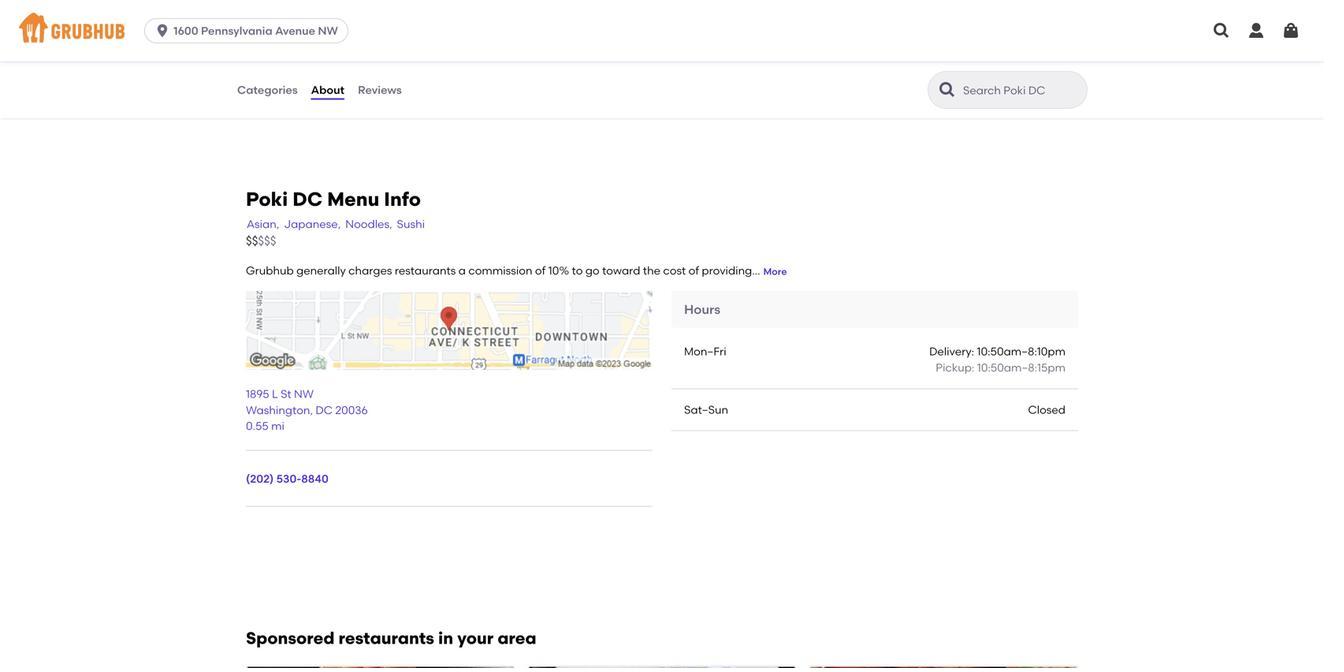 Task type: locate. For each thing, give the bounding box(es) containing it.
1 horizontal spatial prices
[[670, 56, 702, 69]]

1600 pennsylvania avenue nw button
[[144, 18, 355, 43]]

categories button
[[237, 62, 299, 118]]

about
[[311, 83, 345, 96]]

the right on
[[574, 56, 591, 69]]

sat–sun
[[685, 403, 729, 416]]

1 horizontal spatial nw
[[318, 24, 338, 37]]

1 vertical spatial nw
[[294, 387, 314, 401]]

2 prices from the left
[[670, 56, 702, 69]]

item
[[496, 56, 520, 69]]

8840
[[301, 472, 329, 485]]

0.55
[[246, 419, 269, 433]]

0 horizontal spatial the
[[574, 56, 591, 69]]

20036
[[335, 403, 368, 417]]

prices left on
[[522, 56, 555, 69]]

nw up ','
[[294, 387, 314, 401]]

of
[[535, 264, 546, 277], [689, 264, 700, 277]]

menu
[[327, 188, 380, 211]]

of right cost
[[689, 264, 700, 277]]

to
[[572, 264, 583, 277]]

1895
[[246, 387, 269, 401]]

poki dc menu info
[[246, 188, 421, 211]]

of left 10%
[[535, 264, 546, 277]]

lower
[[748, 56, 776, 69]]

dc up japanese,
[[293, 188, 323, 211]]

restaurants
[[395, 264, 456, 277], [339, 628, 435, 648]]

0 vertical spatial nw
[[318, 24, 338, 37]]

nw inside button
[[318, 24, 338, 37]]

1 horizontal spatial of
[[689, 264, 700, 277]]

0 vertical spatial the
[[574, 56, 591, 69]]

the left cost
[[643, 264, 661, 277]]

1 vertical spatial restaurants
[[339, 628, 435, 648]]

poki
[[246, 188, 288, 211]]

generally
[[297, 264, 346, 277]]

0 horizontal spatial of
[[535, 264, 546, 277]]

asian, button
[[246, 215, 280, 233]]

nw right avenue
[[318, 24, 338, 37]]

noodles,
[[346, 217, 392, 231]]

our
[[394, 56, 414, 69]]

asian,
[[247, 217, 280, 231]]

0 horizontal spatial nw
[[294, 387, 314, 401]]

asian, japanese, noodles, sushi
[[247, 217, 425, 231]]

$$$$$
[[246, 234, 276, 248]]

washington
[[246, 403, 310, 417]]

nw inside 1895 l st nw washington , dc 20036 0.55 mi
[[294, 387, 314, 401]]

the
[[574, 56, 591, 69], [643, 264, 661, 277]]

hours
[[685, 302, 721, 317]]

commission
[[469, 264, 533, 277]]

about button
[[310, 62, 345, 118]]

prices
[[522, 56, 555, 69], [670, 56, 702, 69]]

dc
[[293, 188, 323, 211], [316, 403, 333, 417]]

grubhub
[[246, 264, 294, 277]]

prices right and
[[670, 56, 702, 69]]

2 of from the left
[[689, 264, 700, 277]]

japanese, button
[[283, 215, 342, 233]]

dc right ','
[[316, 403, 333, 417]]

more
[[764, 266, 787, 277]]

restaurants left a
[[395, 264, 456, 277]]

restaurants left in
[[339, 628, 435, 648]]

in-
[[779, 56, 793, 69]]

1 vertical spatial dc
[[316, 403, 333, 417]]

pickup:
[[936, 361, 975, 374]]

platform,
[[594, 56, 643, 69]]

main navigation navigation
[[0, 0, 1325, 62]]

(202) 530-8840 button
[[246, 471, 329, 487]]

svg image
[[1213, 21, 1232, 40], [1248, 21, 1267, 40], [1282, 21, 1301, 40], [155, 23, 170, 39]]

0 horizontal spatial prices
[[522, 56, 555, 69]]

svg image inside 1600 pennsylvania avenue nw button
[[155, 23, 170, 39]]

our merchants set item prices on the platform, and prices may be lower in-store.
[[394, 56, 823, 69]]

$$
[[246, 234, 258, 248]]

delivery: 10:50am–8:10pm
[[930, 345, 1066, 358]]

...
[[753, 264, 761, 277]]

delivery:
[[930, 345, 975, 358]]

0 vertical spatial dc
[[293, 188, 323, 211]]

merchants
[[416, 56, 474, 69]]

Search Poki DC search field
[[962, 83, 1083, 98]]

l
[[272, 387, 278, 401]]

1 vertical spatial the
[[643, 264, 661, 277]]

nw
[[318, 24, 338, 37], [294, 387, 314, 401]]



Task type: vqa. For each thing, say whether or not it's contained in the screenshot.
the 1895
yes



Task type: describe. For each thing, give the bounding box(es) containing it.
be
[[731, 56, 745, 69]]

store.
[[793, 56, 823, 69]]

1600
[[174, 24, 198, 37]]

set
[[477, 56, 493, 69]]

(202) 530-8840
[[246, 472, 329, 485]]

pennsylvania
[[201, 24, 273, 37]]

st
[[281, 387, 292, 401]]

nw for st
[[294, 387, 314, 401]]

1 prices from the left
[[522, 56, 555, 69]]

may
[[705, 56, 728, 69]]

10:50am–8:15pm
[[978, 361, 1066, 374]]

noodles, button
[[345, 215, 393, 233]]

530-
[[277, 472, 301, 485]]

sponsored restaurants in your area
[[246, 628, 537, 648]]

dc inside 1895 l st nw washington , dc 20036 0.55 mi
[[316, 403, 333, 417]]

in
[[439, 628, 454, 648]]

reviews button
[[357, 62, 403, 118]]

sponsored
[[246, 628, 335, 648]]

grubhub generally charges restaurants a commission of 10% to go toward the cost of providing ... more
[[246, 264, 787, 277]]

mi
[[271, 419, 285, 433]]

japanese,
[[284, 217, 341, 231]]

categories
[[237, 83, 298, 96]]

1 of from the left
[[535, 264, 546, 277]]

on
[[557, 56, 571, 69]]

sushi button
[[396, 215, 426, 233]]

cost
[[664, 264, 686, 277]]

1895 l st nw washington , dc 20036 0.55 mi
[[246, 387, 368, 433]]

reviews
[[358, 83, 402, 96]]

,
[[310, 403, 313, 417]]

area
[[498, 628, 537, 648]]

avenue
[[275, 24, 315, 37]]

(202)
[[246, 472, 274, 485]]

go
[[586, 264, 600, 277]]

closed
[[1029, 403, 1066, 416]]

10%
[[549, 264, 570, 277]]

pickup: 10:50am–8:15pm
[[936, 361, 1066, 374]]

sushi
[[397, 217, 425, 231]]

1 horizontal spatial the
[[643, 264, 661, 277]]

providing
[[702, 264, 753, 277]]

and
[[646, 56, 667, 69]]

mon–fri
[[685, 345, 727, 358]]

10:50am–8:10pm
[[978, 345, 1066, 358]]

charges
[[349, 264, 392, 277]]

info
[[384, 188, 421, 211]]

your
[[458, 628, 494, 648]]

0 vertical spatial restaurants
[[395, 264, 456, 277]]

nw for avenue
[[318, 24, 338, 37]]

search icon image
[[939, 80, 957, 99]]

toward
[[603, 264, 641, 277]]

more button
[[764, 265, 787, 279]]

1600 pennsylvania avenue nw
[[174, 24, 338, 37]]

a
[[459, 264, 466, 277]]



